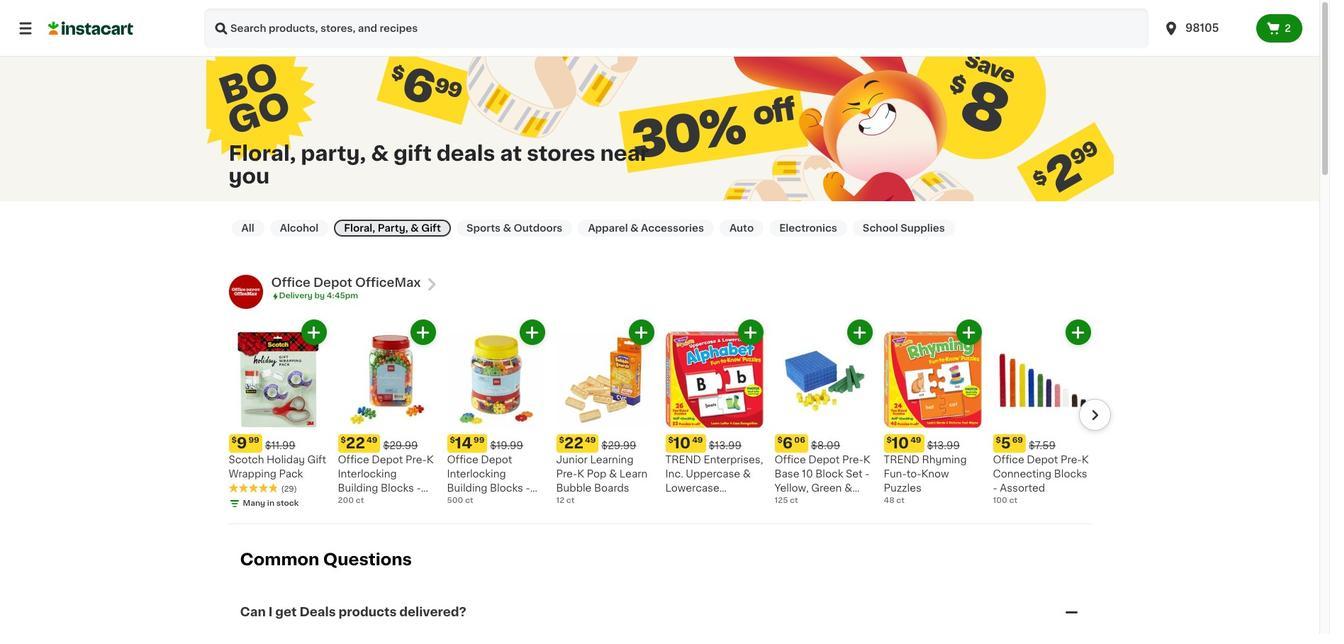 Task type: vqa. For each thing, say whether or not it's contained in the screenshot.
'$ 14 00' in Product group
no



Task type: locate. For each thing, give the bounding box(es) containing it.
$ for trend enterprises, inc. uppercase & lowercase alphabet fun-to- know puzzles for ages 3 & up
[[668, 437, 674, 445]]

set
[[846, 470, 863, 480]]

99 right '14'
[[474, 437, 485, 445]]

99 for 9
[[249, 437, 259, 445]]

0 horizontal spatial building
[[338, 484, 378, 494]]

floral, up you
[[229, 143, 296, 164]]

$22.49 original price: $29.99 element up office depot pre-k interlocking building blocks - assorted
[[338, 435, 436, 453]]

depot for 22
[[372, 456, 403, 466]]

to- up for
[[736, 498, 751, 508]]

alphabet
[[666, 498, 711, 508]]

$ inside $ 14 99
[[450, 437, 455, 445]]

building
[[338, 484, 378, 494], [447, 484, 488, 494]]

1 horizontal spatial floral,
[[344, 223, 375, 233]]

0 vertical spatial floral,
[[229, 143, 296, 164]]

0 horizontal spatial $22.49 original price: $29.99 element
[[338, 435, 436, 453]]

$ up trend rhyming fun-to-know puzzles 48 ct
[[887, 437, 892, 445]]

interlocking up 200 ct
[[338, 470, 397, 480]]

& down learning
[[609, 470, 617, 480]]

0 horizontal spatial assorted
[[338, 498, 383, 508]]

instacart logo image
[[48, 20, 133, 37]]

floral, party, & gift deals at stores near you
[[229, 143, 649, 186]]

assorted inside office depot pre-k interlocking building blocks - assorted
[[338, 498, 383, 508]]

$ left 69
[[996, 437, 1001, 445]]

1 horizontal spatial know
[[922, 470, 949, 480]]

deals
[[437, 143, 495, 164]]

floral, inside floral, party, & gift deals at stores near you
[[229, 143, 296, 164]]

10 up inc.
[[674, 436, 691, 451]]

to- inside trend rhyming fun-to-know puzzles 48 ct
[[907, 470, 922, 480]]

2 add image from the left
[[414, 324, 432, 342]]

pre- inside "junior learning pre-k pop & learn bubble boards 12 ct"
[[556, 470, 577, 480]]

holiday
[[267, 456, 305, 466]]

0 horizontal spatial $ 22 49
[[341, 436, 378, 451]]

0 horizontal spatial puzzles
[[696, 512, 734, 522]]

$ 22 49 up office depot pre-k interlocking building blocks - assorted
[[341, 436, 378, 451]]

7 $ from the left
[[887, 437, 892, 445]]

3 $ from the left
[[450, 437, 455, 445]]

★★★★★
[[229, 484, 278, 494], [229, 484, 278, 494]]

0 horizontal spatial 10
[[674, 436, 691, 451]]

2 horizontal spatial 10
[[892, 436, 909, 451]]

1 horizontal spatial to-
[[907, 470, 922, 480]]

0 horizontal spatial interlocking
[[338, 470, 397, 480]]

pre- for office depot pre-k base 10 block set - yellow, green & blue
[[843, 456, 864, 466]]

1 horizontal spatial $10.49 original price: $13.99 element
[[884, 435, 982, 453]]

$13.99 for trend rhyming fun-to-know puzzles
[[927, 441, 960, 451]]

1 horizontal spatial trend
[[884, 456, 920, 466]]

trend
[[666, 456, 701, 466], [884, 456, 920, 466]]

2 22 from the left
[[564, 436, 584, 451]]

1 99 from the left
[[249, 437, 259, 445]]

$ for office depot pre-k connecting blocks - assorted
[[996, 437, 1001, 445]]

100
[[993, 497, 1008, 505]]

k for office depot pre-k base 10 block set - yellow, green & blue
[[864, 456, 871, 466]]

fun-
[[884, 470, 907, 480], [713, 498, 736, 508]]

$ for office depot pre-k base 10 block set - yellow, green & blue
[[778, 437, 783, 445]]

3 49 from the left
[[692, 437, 703, 445]]

1 horizontal spatial interlocking
[[447, 470, 506, 480]]

0 vertical spatial fun-
[[884, 470, 907, 480]]

2 horizontal spatial add image
[[960, 324, 978, 342]]

8 product group from the left
[[993, 320, 1091, 507]]

2 trend from the left
[[884, 456, 920, 466]]

k
[[427, 456, 434, 466], [864, 456, 871, 466], [1082, 456, 1089, 466], [577, 470, 584, 480]]

0 horizontal spatial fun-
[[713, 498, 736, 508]]

2 $22.49 original price: $29.99 element from the left
[[556, 435, 654, 453]]

4 $ from the left
[[559, 437, 564, 445]]

interlocking inside office depot pre-k interlocking building blocks - assorted
[[338, 470, 397, 480]]

12
[[556, 497, 565, 505]]

office
[[271, 277, 311, 289], [338, 456, 369, 466], [447, 456, 478, 466], [775, 456, 806, 466], [993, 456, 1025, 466]]

assorted inside office depot pre-k connecting blocks - assorted 100 ct
[[1000, 484, 1045, 494]]

200
[[338, 497, 354, 505]]

$10.49 original price: $13.99 element up enterprises,
[[666, 435, 763, 453]]

$ for trend rhyming fun-to-know puzzles
[[887, 437, 892, 445]]

1 vertical spatial to-
[[736, 498, 751, 508]]

depot inside office depot pre-k interlocking building blocks - assorted
[[372, 456, 403, 466]]

puzzles up 48
[[884, 484, 922, 494]]

1 horizontal spatial $ 10 49
[[887, 436, 922, 451]]

assorted inside the "office depot interlocking building blocks - assorted colors"
[[447, 498, 492, 508]]

0 horizontal spatial add image
[[523, 324, 541, 342]]

trend enterprises, inc. uppercase & lowercase alphabet fun-to- know puzzles for ages 3 & up
[[666, 456, 763, 536]]

0 horizontal spatial 22
[[346, 436, 365, 451]]

$ inside $ 5 69
[[996, 437, 1001, 445]]

to- right set at the right of page
[[907, 470, 922, 480]]

1 horizontal spatial 99
[[474, 437, 485, 445]]

know inside trend rhyming fun-to-know puzzles 48 ct
[[922, 470, 949, 480]]

1 horizontal spatial assorted
[[447, 498, 492, 508]]

$10.49 original price: $13.99 element
[[666, 435, 763, 453], [884, 435, 982, 453]]

1 vertical spatial fun-
[[713, 498, 736, 508]]

6 product group from the left
[[775, 320, 873, 508]]

6 $ from the left
[[778, 437, 783, 445]]

1 49 from the left
[[367, 437, 378, 445]]

$9.99 original price: $11.99 element
[[229, 435, 327, 453]]

3 add image from the left
[[960, 324, 978, 342]]

1 $ 10 49 from the left
[[668, 436, 703, 451]]

$11.99
[[265, 441, 296, 451]]

trend inside trend enterprises, inc. uppercase & lowercase alphabet fun-to- know puzzles for ages 3 & up
[[666, 456, 701, 466]]

10 up trend rhyming fun-to-know puzzles 48 ct
[[892, 436, 909, 451]]

98105 button
[[1155, 9, 1257, 48]]

0 horizontal spatial 99
[[249, 437, 259, 445]]

5 product group from the left
[[666, 320, 763, 536]]

6 ct from the left
[[1010, 497, 1018, 505]]

2 horizontal spatial assorted
[[1000, 484, 1045, 494]]

common questions
[[240, 553, 412, 568]]

apparel & accessories
[[588, 223, 704, 233]]

ct down yellow,
[[790, 497, 798, 505]]

ct inside trend rhyming fun-to-know puzzles 48 ct
[[897, 497, 905, 505]]

$ up the "office depot interlocking building blocks - assorted colors"
[[450, 437, 455, 445]]

$ 22 49 up junior
[[559, 436, 596, 451]]

& inside floral, party, & gift deals at stores near you
[[371, 143, 389, 164]]

pre- inside office depot pre-k connecting blocks - assorted 100 ct
[[1061, 456, 1082, 466]]

office up base
[[775, 456, 806, 466]]

0 horizontal spatial floral,
[[229, 143, 296, 164]]

5 ct from the left
[[897, 497, 905, 505]]

trend rhyming fun-to-know puzzles 48 ct
[[884, 456, 967, 505]]

2 $13.99 from the left
[[927, 441, 960, 451]]

$22.49 original price: $29.99 element up learning
[[556, 435, 654, 453]]

$29.99 up learning
[[602, 441, 637, 451]]

3 ct from the left
[[567, 497, 575, 505]]

supplies
[[901, 223, 945, 233]]

k for office depot pre-k interlocking building blocks - assorted
[[427, 456, 434, 466]]

1 add image from the left
[[523, 324, 541, 342]]

2 add image from the left
[[633, 324, 650, 342]]

depot
[[313, 277, 352, 289], [372, 456, 403, 466], [481, 456, 512, 466], [809, 456, 840, 466], [1027, 456, 1058, 466]]

interlocking up 500 ct
[[447, 470, 506, 480]]

delivered?
[[399, 607, 467, 619]]

2 $29.99 from the left
[[602, 441, 637, 451]]

$ 10 49 for trend rhyming fun-to-know puzzles
[[887, 436, 922, 451]]

scotch holiday gift wrapping pack
[[229, 456, 326, 480]]

49 for trend rhyming fun-to-know puzzles
[[911, 437, 922, 445]]

sports & outdoors
[[467, 223, 563, 233]]

1 horizontal spatial 22
[[564, 436, 584, 451]]

$
[[232, 437, 237, 445], [341, 437, 346, 445], [450, 437, 455, 445], [559, 437, 564, 445], [668, 437, 674, 445], [778, 437, 783, 445], [887, 437, 892, 445], [996, 437, 1001, 445]]

1 horizontal spatial $ 22 49
[[559, 436, 596, 451]]

$13.99 up the rhyming
[[927, 441, 960, 451]]

2 product group from the left
[[338, 320, 436, 508]]

$ up junior
[[559, 437, 564, 445]]

0 horizontal spatial trend
[[666, 456, 701, 466]]

$6.06 original price: $8.09 element
[[775, 435, 873, 453]]

1 horizontal spatial $29.99
[[602, 441, 637, 451]]

99 inside the $ 9 99
[[249, 437, 259, 445]]

building up 500 ct
[[447, 484, 488, 494]]

1 horizontal spatial $13.99
[[927, 441, 960, 451]]

0 horizontal spatial $29.99
[[383, 441, 418, 451]]

$10.49 original price: $13.99 element up the rhyming
[[884, 435, 982, 453]]

1 building from the left
[[338, 484, 378, 494]]

$29.99
[[383, 441, 418, 451], [602, 441, 637, 451]]

$ up scotch
[[232, 437, 237, 445]]

49 up office depot pre-k interlocking building blocks - assorted
[[367, 437, 378, 445]]

4 49 from the left
[[911, 437, 922, 445]]

accessories
[[641, 223, 704, 233]]

ct
[[356, 497, 364, 505], [465, 497, 474, 505], [567, 497, 575, 505], [790, 497, 798, 505], [897, 497, 905, 505], [1010, 497, 1018, 505]]

depot for 14
[[481, 456, 512, 466]]

1 horizontal spatial fun-
[[884, 470, 907, 480]]

1 $29.99 from the left
[[383, 441, 418, 451]]

5 $ from the left
[[668, 437, 674, 445]]

$ 10 49 up inc.
[[668, 436, 703, 451]]

assorted up questions
[[338, 498, 383, 508]]

floral, for floral, party, & gift
[[344, 223, 375, 233]]

delivery by 4:45pm
[[279, 292, 358, 300]]

None search field
[[204, 9, 1149, 48]]

0 vertical spatial know
[[922, 470, 949, 480]]

office inside office depot pre-k interlocking building blocks - assorted
[[338, 456, 369, 466]]

puzzles up up in the right bottom of the page
[[696, 512, 734, 522]]

0 horizontal spatial $10.49 original price: $13.99 element
[[666, 435, 763, 453]]

product group
[[229, 320, 327, 510], [338, 320, 436, 508], [447, 320, 545, 508], [556, 320, 654, 507], [666, 320, 763, 536], [775, 320, 873, 508], [884, 320, 982, 507], [993, 320, 1091, 507]]

ct right 12
[[567, 497, 575, 505]]

1 $ from the left
[[232, 437, 237, 445]]

floral, party, & gift link
[[334, 220, 451, 237]]

1 horizontal spatial building
[[447, 484, 488, 494]]

0 horizontal spatial to-
[[736, 498, 751, 508]]

office depot officemax image
[[229, 275, 263, 309]]

$ up office depot pre-k interlocking building blocks - assorted
[[341, 437, 346, 445]]

$ inside the $ 9 99
[[232, 437, 237, 445]]

1 horizontal spatial puzzles
[[884, 484, 922, 494]]

1 $13.99 from the left
[[709, 441, 742, 451]]

& right "sports"
[[503, 223, 511, 233]]

2 99 from the left
[[474, 437, 485, 445]]

depot inside the "office depot interlocking building blocks - assorted colors"
[[481, 456, 512, 466]]

1 vertical spatial know
[[666, 512, 693, 522]]

- inside office depot pre-k base 10 block set - yellow, green & blue
[[865, 470, 870, 480]]

green
[[811, 484, 842, 494]]

99 inside $ 14 99
[[474, 437, 485, 445]]

trend inside trend rhyming fun-to-know puzzles 48 ct
[[884, 456, 920, 466]]

49 up trend rhyming fun-to-know puzzles 48 ct
[[911, 437, 922, 445]]

learn
[[620, 470, 648, 480]]

1 $10.49 original price: $13.99 element from the left
[[666, 435, 763, 453]]

ct right "100"
[[1010, 497, 1018, 505]]

all
[[241, 223, 254, 233]]

fun- inside trend rhyming fun-to-know puzzles 48 ct
[[884, 470, 907, 480]]

scotch
[[229, 456, 264, 466]]

1 22 from the left
[[346, 436, 365, 451]]

2 horizontal spatial blocks
[[1054, 470, 1088, 480]]

stores
[[527, 143, 596, 164]]

0 horizontal spatial $ 10 49
[[668, 436, 703, 451]]

$ 22 49 for office depot pre-k interlocking building blocks - assorted
[[341, 436, 378, 451]]

office inside office depot pre-k base 10 block set - yellow, green & blue
[[775, 456, 806, 466]]

2 $ 10 49 from the left
[[887, 436, 922, 451]]

floral, party, & gift deals at stores near you main content
[[0, 0, 1320, 635]]

1 trend from the left
[[666, 456, 701, 466]]

$ 10 49 for trend enterprises, inc. uppercase & lowercase alphabet fun-to- know puzzles for ages 3 & up
[[668, 436, 703, 451]]

49 for junior learning pre-k pop & learn bubble boards
[[585, 437, 596, 445]]

ages
[[666, 526, 691, 536]]

$22.49 original price: $29.99 element
[[338, 435, 436, 453], [556, 435, 654, 453]]

1 horizontal spatial 10
[[802, 470, 813, 480]]

4 add image from the left
[[851, 324, 869, 342]]

22 for office depot pre-k interlocking building blocks - assorted
[[346, 436, 365, 451]]

1 horizontal spatial blocks
[[490, 484, 523, 494]]

22 up junior
[[564, 436, 584, 451]]

fun- up up in the right bottom of the page
[[713, 498, 736, 508]]

10 right base
[[802, 470, 813, 480]]

office down '14'
[[447, 456, 478, 466]]

k inside office depot pre-k connecting blocks - assorted 100 ct
[[1082, 456, 1089, 466]]

2 button
[[1257, 14, 1303, 43]]

5 add image from the left
[[1069, 324, 1087, 342]]

building inside the "office depot interlocking building blocks - assorted colors"
[[447, 484, 488, 494]]

0 horizontal spatial $13.99
[[709, 441, 742, 451]]

49 up junior
[[585, 437, 596, 445]]

sports & outdoors link
[[457, 220, 573, 237]]

school
[[863, 223, 898, 233]]

add image
[[523, 324, 541, 342], [633, 324, 650, 342], [960, 324, 978, 342]]

1 vertical spatial floral,
[[344, 223, 375, 233]]

k inside "junior learning pre-k pop & learn bubble boards 12 ct"
[[577, 470, 584, 480]]

500 ct
[[447, 497, 474, 505]]

0 horizontal spatial know
[[666, 512, 693, 522]]

ct right 500
[[465, 497, 474, 505]]

ct inside "junior learning pre-k pop & learn bubble boards 12 ct"
[[567, 497, 575, 505]]

many
[[243, 500, 265, 508]]

by
[[314, 292, 325, 300]]

49 up the uppercase
[[692, 437, 703, 445]]

99 for 14
[[474, 437, 485, 445]]

office inside the "office depot interlocking building blocks - assorted colors"
[[447, 456, 478, 466]]

8 $ from the left
[[996, 437, 1001, 445]]

$ left 06
[[778, 437, 783, 445]]

4 product group from the left
[[556, 320, 654, 507]]

0 vertical spatial puzzles
[[884, 484, 922, 494]]

$29.99 for office depot pre-k interlocking building blocks - assorted
[[383, 441, 418, 451]]

$29.99 up office depot pre-k interlocking building blocks - assorted
[[383, 441, 418, 451]]

office up 200 ct
[[338, 456, 369, 466]]

$ 10 49 up trend rhyming fun-to-know puzzles 48 ct
[[887, 436, 922, 451]]

know up ages on the bottom of page
[[666, 512, 693, 522]]

1 horizontal spatial $22.49 original price: $29.99 element
[[556, 435, 654, 453]]

k inside office depot pre-k interlocking building blocks - assorted
[[427, 456, 434, 466]]

fun- inside trend enterprises, inc. uppercase & lowercase alphabet fun-to- know puzzles for ages 3 & up
[[713, 498, 736, 508]]

1 interlocking from the left
[[338, 470, 397, 480]]

trend up 48
[[884, 456, 920, 466]]

trend for fun-
[[884, 456, 920, 466]]

- inside the "office depot interlocking building blocks - assorted colors"
[[526, 484, 530, 494]]

$13.99 up enterprises,
[[709, 441, 742, 451]]

3 add image from the left
[[742, 324, 760, 342]]

office depot officemax
[[271, 277, 421, 289]]

outdoors
[[514, 223, 563, 233]]

1 vertical spatial puzzles
[[696, 512, 734, 522]]

blue
[[775, 498, 797, 508]]

$ inside $ 6 06
[[778, 437, 783, 445]]

puzzles inside trend enterprises, inc. uppercase & lowercase alphabet fun-to- know puzzles for ages 3 & up
[[696, 512, 734, 522]]

$ 10 49
[[668, 436, 703, 451], [887, 436, 922, 451]]

add image
[[305, 324, 323, 342], [414, 324, 432, 342], [742, 324, 760, 342], [851, 324, 869, 342], [1069, 324, 1087, 342]]

blocks
[[1054, 470, 1088, 480], [381, 484, 414, 494], [490, 484, 523, 494]]

floral, left party,
[[344, 223, 375, 233]]

1 $ 22 49 from the left
[[341, 436, 378, 451]]

0 horizontal spatial gift
[[308, 456, 326, 466]]

1 add image from the left
[[305, 324, 323, 342]]

k inside office depot pre-k base 10 block set - yellow, green & blue
[[864, 456, 871, 466]]

3 product group from the left
[[447, 320, 545, 508]]

1 product group from the left
[[229, 320, 327, 510]]

2 interlocking from the left
[[447, 470, 506, 480]]

$13.99
[[709, 441, 742, 451], [927, 441, 960, 451]]

interlocking inside the "office depot interlocking building blocks - assorted colors"
[[447, 470, 506, 480]]

gift right party,
[[421, 223, 441, 233]]

1 $22.49 original price: $29.99 element from the left
[[338, 435, 436, 453]]

2 $ from the left
[[341, 437, 346, 445]]

depot inside office depot pre-k connecting blocks - assorted 100 ct
[[1027, 456, 1058, 466]]

in
[[267, 500, 275, 508]]

99 right 9
[[249, 437, 259, 445]]

fun- up 48
[[884, 470, 907, 480]]

base
[[775, 470, 800, 480]]

wrapping
[[229, 470, 276, 480]]

1 horizontal spatial gift
[[421, 223, 441, 233]]

pre- inside office depot pre-k base 10 block set - yellow, green & blue
[[843, 456, 864, 466]]

add image for 6
[[851, 324, 869, 342]]

22 up office depot pre-k interlocking building blocks - assorted
[[346, 436, 365, 451]]

& down set at the right of page
[[845, 484, 853, 494]]

product group containing 6
[[775, 320, 873, 508]]

depot inside office depot pre-k base 10 block set - yellow, green & blue
[[809, 456, 840, 466]]

uppercase
[[686, 470, 741, 480]]

0 vertical spatial to-
[[907, 470, 922, 480]]

gift right the holiday
[[308, 456, 326, 466]]

pre- inside office depot pre-k interlocking building blocks - assorted
[[406, 456, 427, 466]]

& down enterprises,
[[743, 470, 751, 480]]

know down the rhyming
[[922, 470, 949, 480]]

& left gift
[[371, 143, 389, 164]]

alcohol link
[[270, 220, 329, 237]]

get
[[275, 607, 297, 619]]

building up 200 ct
[[338, 484, 378, 494]]

2 49 from the left
[[585, 437, 596, 445]]

$22.49 original price: $29.99 element for junior learning pre-k pop & learn bubble boards
[[556, 435, 654, 453]]

assorted down connecting
[[1000, 484, 1045, 494]]

apparel & accessories link
[[578, 220, 714, 237]]

yellow,
[[775, 484, 809, 494]]

connecting
[[993, 470, 1052, 480]]

auto link
[[720, 220, 764, 237]]

office down $ 5 69
[[993, 456, 1025, 466]]

2 building from the left
[[447, 484, 488, 494]]

$ up inc.
[[668, 437, 674, 445]]

2 $ 22 49 from the left
[[559, 436, 596, 451]]

ct right 200
[[356, 497, 364, 505]]

boards
[[594, 484, 630, 494]]

assorted left colors
[[447, 498, 492, 508]]

1 vertical spatial gift
[[308, 456, 326, 466]]

office depot pre-k connecting blocks - assorted 100 ct
[[993, 456, 1089, 505]]

ct right 48
[[897, 497, 905, 505]]

bubble
[[556, 484, 592, 494]]

0 horizontal spatial blocks
[[381, 484, 414, 494]]

trend up inc.
[[666, 456, 701, 466]]

2 $10.49 original price: $13.99 element from the left
[[884, 435, 982, 453]]

trend for inc.
[[666, 456, 701, 466]]

1 horizontal spatial add image
[[633, 324, 650, 342]]

alcohol
[[280, 223, 319, 233]]



Task type: describe. For each thing, give the bounding box(es) containing it.
office depot interlocking building blocks - assorted colors
[[447, 456, 530, 508]]

06
[[794, 437, 805, 445]]

office up 'delivery' on the left of the page
[[271, 277, 311, 289]]

10 for trend enterprises, inc. uppercase & lowercase alphabet fun-to- know puzzles for ages 3 & up
[[674, 436, 691, 451]]

puzzles inside trend rhyming fun-to-know puzzles 48 ct
[[884, 484, 922, 494]]

4 ct from the left
[[790, 497, 798, 505]]

ct inside office depot pre-k connecting blocks - assorted 100 ct
[[1010, 497, 1018, 505]]

$ 6 06
[[778, 436, 805, 451]]

office for 14
[[447, 456, 478, 466]]

(29)
[[281, 486, 297, 494]]

4:45pm
[[327, 292, 358, 300]]

add image for 22
[[414, 324, 432, 342]]

inc.
[[666, 470, 684, 480]]

$13.99 for trend enterprises, inc. uppercase & lowercase alphabet fun-to- know puzzles for ages 3 & up
[[709, 441, 742, 451]]

$ 14 99
[[450, 436, 485, 451]]

3
[[693, 526, 700, 536]]

add image for 5
[[1069, 324, 1087, 342]]

add image for 9
[[305, 324, 323, 342]]

block
[[816, 470, 844, 480]]

office depot pre-k base 10 block set - yellow, green & blue
[[775, 456, 871, 508]]

depot for 6
[[809, 456, 840, 466]]

200 ct
[[338, 497, 364, 505]]

Search field
[[204, 9, 1149, 48]]

add image for 14
[[523, 324, 541, 342]]

enterprises,
[[704, 456, 763, 466]]

colors
[[495, 498, 528, 508]]

$ 9 99
[[232, 436, 259, 451]]

98105
[[1186, 23, 1219, 33]]

add image for 10
[[742, 324, 760, 342]]

gift inside scotch holiday gift wrapping pack
[[308, 456, 326, 466]]

$22.49 original price: $29.99 element for office depot pre-k interlocking building blocks - assorted
[[338, 435, 436, 453]]

$ 5 69
[[996, 436, 1023, 451]]

125 ct
[[775, 497, 798, 505]]

$10.49 original price: $13.99 element for trend enterprises, inc. uppercase & lowercase alphabet fun-to- know puzzles for ages 3 & up
[[666, 435, 763, 453]]

party,
[[301, 143, 366, 164]]

can
[[240, 607, 266, 619]]

common
[[240, 553, 319, 568]]

10 for trend rhyming fun-to-know puzzles
[[892, 436, 909, 451]]

to- inside trend enterprises, inc. uppercase & lowercase alphabet fun-to- know puzzles for ages 3 & up
[[736, 498, 751, 508]]

$ 22 49 for junior learning pre-k pop & learn bubble boards
[[559, 436, 596, 451]]

add image for 10
[[960, 324, 978, 342]]

pre- for junior learning pre-k pop & learn bubble boards 12 ct
[[556, 470, 577, 480]]

stock
[[276, 500, 299, 508]]

floral, for floral, party, & gift deals at stores near you
[[229, 143, 296, 164]]

& right 3
[[702, 526, 710, 536]]

office for 22
[[338, 456, 369, 466]]

98105 button
[[1163, 9, 1248, 48]]

for
[[736, 512, 750, 522]]

product group containing 9
[[229, 320, 327, 510]]

questions
[[323, 553, 412, 568]]

$10.49 original price: $13.99 element for trend rhyming fun-to-know puzzles
[[884, 435, 982, 453]]

gift
[[394, 143, 432, 164]]

k for office depot pre-k connecting blocks - assorted 100 ct
[[1082, 456, 1089, 466]]

$29.99 for junior learning pre-k pop & learn bubble boards
[[602, 441, 637, 451]]

pre- for office depot pre-k interlocking building blocks - assorted
[[406, 456, 427, 466]]

$14.99 original price: $19.99 element
[[447, 435, 545, 453]]

$ for junior learning pre-k pop & learn bubble boards
[[559, 437, 564, 445]]

9
[[237, 436, 247, 451]]

can i get deals products delivered?
[[240, 607, 467, 619]]

0 vertical spatial gift
[[421, 223, 441, 233]]

14
[[455, 436, 472, 451]]

49 for trend enterprises, inc. uppercase & lowercase alphabet fun-to- know puzzles for ages 3 & up
[[692, 437, 703, 445]]

building inside office depot pre-k interlocking building blocks - assorted
[[338, 484, 378, 494]]

$ for scotch holiday gift wrapping pack
[[232, 437, 237, 445]]

69
[[1013, 437, 1023, 445]]

learning
[[590, 456, 634, 466]]

10 inside office depot pre-k base 10 block set - yellow, green & blue
[[802, 470, 813, 480]]

$ for office depot pre-k interlocking building blocks - assorted
[[341, 437, 346, 445]]

apparel
[[588, 223, 628, 233]]

product group containing 5
[[993, 320, 1091, 507]]

2 ct from the left
[[465, 497, 474, 505]]

22 for junior learning pre-k pop & learn bubble boards
[[564, 436, 584, 451]]

junior
[[556, 456, 588, 466]]

lowercase
[[666, 484, 720, 494]]

many in stock
[[243, 500, 299, 508]]

at
[[500, 143, 522, 164]]

know inside trend enterprises, inc. uppercase & lowercase alphabet fun-to- know puzzles for ages 3 & up
[[666, 512, 693, 522]]

k for junior learning pre-k pop & learn bubble boards 12 ct
[[577, 470, 584, 480]]

deals
[[300, 607, 336, 619]]

products
[[339, 607, 397, 619]]

7 product group from the left
[[884, 320, 982, 507]]

up
[[713, 526, 727, 536]]

& right party,
[[411, 223, 419, 233]]

pop
[[587, 470, 607, 480]]

48
[[884, 497, 895, 505]]

product group containing 14
[[447, 320, 545, 508]]

blocks inside office depot pre-k interlocking building blocks - assorted
[[381, 484, 414, 494]]

$7.59
[[1029, 441, 1056, 451]]

office depot pre-k interlocking building blocks - assorted
[[338, 456, 434, 508]]

delivery
[[279, 292, 313, 300]]

electronics link
[[770, 220, 847, 237]]

$8.09
[[811, 441, 840, 451]]

add image for 22
[[633, 324, 650, 342]]

& inside office depot pre-k base 10 block set - yellow, green & blue
[[845, 484, 853, 494]]

electronics
[[779, 223, 837, 233]]

office for 6
[[775, 456, 806, 466]]

can i get deals products delivered? button
[[240, 587, 1080, 635]]

5
[[1001, 436, 1011, 451]]

party,
[[378, 223, 408, 233]]

rhyming
[[922, 456, 967, 466]]

officemax
[[355, 277, 421, 289]]

item carousel region
[[209, 320, 1111, 536]]

pack
[[279, 470, 303, 480]]

pre- for office depot pre-k connecting blocks - assorted 100 ct
[[1061, 456, 1082, 466]]

125
[[775, 497, 788, 505]]

- inside office depot pre-k connecting blocks - assorted 100 ct
[[993, 484, 998, 494]]

blocks inside office depot pre-k connecting blocks - assorted 100 ct
[[1054, 470, 1088, 480]]

49 for office depot pre-k interlocking building blocks - assorted
[[367, 437, 378, 445]]

near
[[600, 143, 649, 164]]

office inside office depot pre-k connecting blocks - assorted 100 ct
[[993, 456, 1025, 466]]

$ for office depot interlocking building blocks - assorted colors
[[450, 437, 455, 445]]

auto
[[730, 223, 754, 233]]

you
[[229, 166, 270, 186]]

& inside "junior learning pre-k pop & learn bubble boards 12 ct"
[[609, 470, 617, 480]]

blocks inside the "office depot interlocking building blocks - assorted colors"
[[490, 484, 523, 494]]

$5.69 original price: $7.59 element
[[993, 435, 1091, 453]]

500
[[447, 497, 463, 505]]

1 ct from the left
[[356, 497, 364, 505]]

junior learning pre-k pop & learn bubble boards 12 ct
[[556, 456, 648, 505]]

- inside office depot pre-k interlocking building blocks - assorted
[[417, 484, 421, 494]]

all link
[[232, 220, 264, 237]]

$19.99
[[490, 441, 523, 451]]

& right "apparel"
[[630, 223, 639, 233]]



